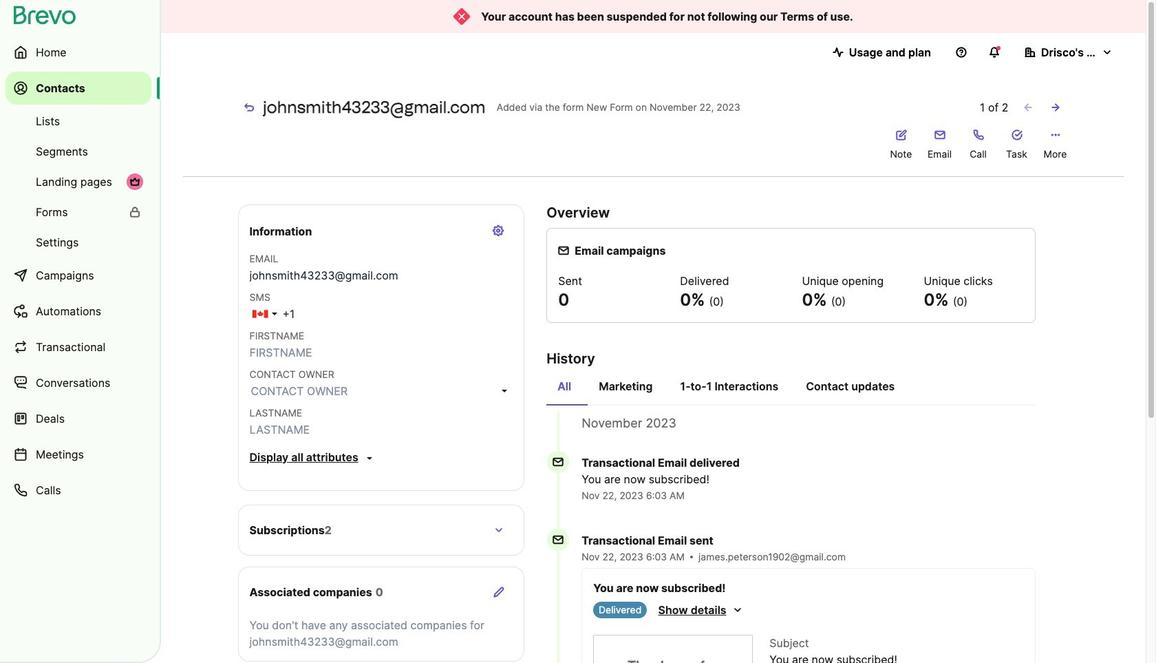 Task type: describe. For each thing, give the bounding box(es) containing it.
FIRSTNAME field
[[250, 344, 513, 361]]

EMAIL field
[[250, 267, 513, 284]]

SMS field
[[283, 306, 513, 322]]

LASTNAME field
[[250, 421, 513, 438]]



Task type: vqa. For each thing, say whether or not it's contained in the screenshot.
left___8yvYj image to the bottom
yes



Task type: locate. For each thing, give the bounding box(es) containing it.
left___8yvyj image
[[129, 207, 140, 218]]

left___8yvyj image
[[129, 176, 140, 187]]

tab list
[[547, 373, 1036, 406]]

dialog
[[1147, 0, 1157, 663]]



